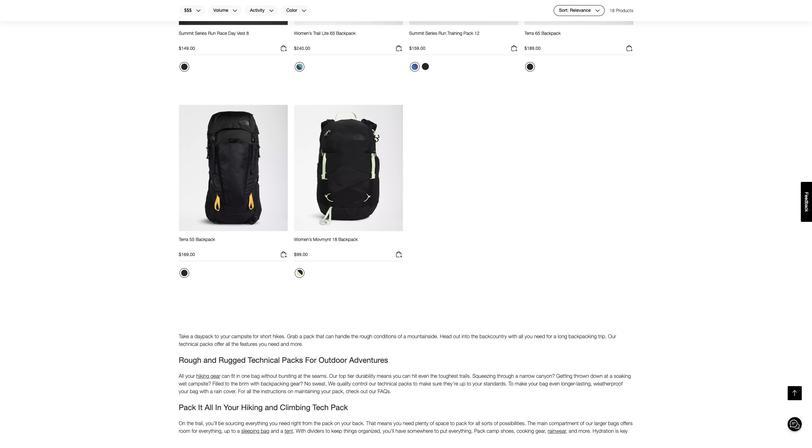 Task type: locate. For each thing, give the bounding box(es) containing it.
2 women's from the top
[[294, 237, 312, 242]]

2 summit from the left
[[409, 30, 424, 36]]

pack left it
[[179, 403, 196, 412]]

pack inside take a daypack to your campsite for short hikes. grab a pack that can handle the rough conditions of a mountainside. head out into the backcountry with all you need for a long backpacking trip. our technical packs offer all the features you need and more.
[[304, 334, 315, 340]]

can left hit
[[403, 374, 411, 379]]

1 women's from the top
[[294, 30, 312, 36]]

1 vertical spatial you'll
[[383, 429, 394, 434]]

up
[[460, 381, 466, 387], [224, 429, 230, 434]]

0 horizontal spatial water
[[313, 436, 326, 437]]

sort:
[[559, 8, 569, 13]]

1 horizontal spatial terra
[[525, 30, 534, 36]]

0 horizontal spatial series
[[195, 30, 207, 36]]

on
[[288, 389, 293, 395], [335, 421, 340, 427], [179, 436, 184, 437], [417, 436, 422, 437]]

at up weatherproof
[[604, 374, 609, 379]]

we
[[328, 381, 336, 387], [443, 436, 450, 437]]

1 run from the left
[[208, 30, 216, 36]]

tnf black/tnf black image for women's trail lite 65 backpack
[[181, 64, 188, 70]]

which
[[205, 436, 218, 437]]

backpacking up instructions
[[261, 381, 289, 387]]

trail
[[313, 30, 321, 36]]

access
[[380, 436, 396, 437]]

summit up $159.00
[[409, 30, 424, 36]]

0 horizontal spatial with
[[200, 389, 209, 395]]

1 vertical spatial up
[[224, 429, 230, 434]]

1 horizontal spatial for
[[305, 356, 317, 365]]

possibilities.
[[500, 421, 526, 427]]

our left larger
[[586, 421, 593, 427]]

you'll up 'everything,' on the left bottom of the page
[[206, 421, 217, 427]]

of right plenty
[[430, 421, 434, 427]]

1 horizontal spatial at
[[604, 374, 609, 379]]

0 horizontal spatial 18
[[332, 237, 337, 242]]

2 run from the left
[[439, 30, 446, 36]]

65 inside "button"
[[330, 30, 335, 36]]

backpacking
[[569, 334, 597, 340], [261, 381, 289, 387]]

from up with
[[303, 421, 313, 427]]

instructions
[[261, 389, 286, 395]]

Cave Blue/Optic Blue radio
[[410, 62, 420, 72]]

durability
[[356, 374, 376, 379]]

from
[[303, 421, 313, 427], [542, 436, 552, 437]]

1 horizontal spatial can
[[326, 334, 334, 340]]

0 horizontal spatial summit
[[179, 30, 194, 36]]

your
[[221, 334, 230, 340], [185, 374, 195, 379], [473, 381, 482, 387], [529, 381, 538, 387], [179, 389, 188, 395], [321, 389, 331, 395], [342, 421, 351, 427]]

2 e from the top
[[805, 198, 810, 200]]

1 vertical spatial trail,
[[194, 436, 203, 437]]

0 vertical spatial backpacking
[[569, 334, 597, 340]]

women's
[[294, 30, 312, 36], [294, 237, 312, 242]]

at up gear?
[[298, 374, 302, 379]]

0 horizontal spatial make
[[419, 381, 431, 387]]

a inside f e e d b a c k button
[[805, 205, 810, 208]]

activity
[[250, 8, 265, 13]]

0 horizontal spatial our
[[369, 381, 376, 387]]

terra 55 backpack button
[[179, 237, 215, 249]]

tnf black/tnf black radio for summit series run race day vest 8
[[180, 62, 189, 72]]

to down hydration
[[604, 436, 608, 437]]

brim
[[239, 381, 249, 387]]

our down "durability"
[[369, 381, 376, 387]]

18 right movmynt
[[332, 237, 337, 242]]

e up the d
[[805, 195, 810, 198]]

0 vertical spatial packs
[[200, 342, 213, 347]]

even
[[419, 374, 429, 379], [550, 381, 560, 387]]

0 vertical spatial terra
[[525, 30, 534, 36]]

through
[[497, 374, 514, 379]]

haven't
[[451, 436, 467, 437]]

to right space
[[451, 421, 455, 427]]

pack inside button
[[464, 30, 474, 36]]

1 vertical spatial backpacking
[[261, 381, 289, 387]]

run left "training"
[[439, 30, 446, 36]]

1 horizontal spatial out
[[453, 334, 461, 340]]

reef watersblue coral image
[[296, 64, 303, 70]]

sort: relevance
[[559, 8, 591, 13]]

bag
[[251, 374, 260, 379], [540, 381, 548, 387], [190, 389, 198, 395], [261, 429, 269, 434]]

water down dividers
[[313, 436, 326, 437]]

1 horizontal spatial our
[[586, 421, 593, 427]]

0 vertical spatial technical
[[179, 342, 198, 347]]

even down canyon?
[[550, 381, 560, 387]]

summit series run training pack 12 image
[[409, 0, 518, 25]]

a left mountainside. on the bottom
[[404, 334, 406, 340]]

pack up everything.
[[456, 421, 467, 427]]

women's movmynt 18 backpack image
[[294, 105, 403, 232]]

for down organized,
[[361, 436, 367, 437]]

0 horizontal spatial even
[[419, 374, 429, 379]]

tent link
[[285, 429, 293, 434]]

can inside take a daypack to your campsite for short hikes. grab a pack that can handle the rough conditions of a mountainside. head out into the backcountry with all you need for a long backpacking trip. our technical packs offer all the features you need and more.
[[326, 334, 334, 340]]

2 horizontal spatial with
[[509, 334, 518, 340]]

women's inside button
[[294, 237, 312, 242]]

can right that
[[326, 334, 334, 340]]

to up offer
[[215, 334, 219, 340]]

1 65 from the left
[[330, 30, 335, 36]]

0 horizontal spatial for
[[238, 389, 245, 395]]

all right it
[[205, 403, 213, 412]]

0 horizontal spatial backpacking
[[261, 381, 289, 387]]

narrow
[[520, 374, 535, 379]]

1 horizontal spatial make
[[515, 381, 527, 387]]

color
[[287, 8, 297, 13]]

that
[[316, 334, 324, 340]]

run inside summit series run race day vest 8 button
[[208, 30, 216, 36]]

be
[[218, 421, 224, 427]]

a left narrow
[[516, 374, 518, 379]]

we down put
[[443, 436, 450, 437]]

0 horizontal spatial from
[[303, 421, 313, 427]]

TNF Black/TNF Black radio
[[420, 62, 431, 72], [180, 62, 189, 72], [525, 62, 535, 72]]

to up cover.
[[225, 381, 230, 387]]

for down brim
[[238, 389, 245, 395]]

0 vertical spatial means
[[377, 374, 392, 379]]

technical down take
[[179, 342, 198, 347]]

1 horizontal spatial up
[[460, 381, 466, 387]]

gear,
[[536, 429, 547, 434]]

terra 55 backpack image
[[179, 105, 288, 232]]

2 at from the left
[[604, 374, 609, 379]]

for left short
[[253, 334, 259, 340]]

your up offer
[[221, 334, 230, 340]]

fit
[[231, 374, 235, 379]]

terra for terra 55 backpack
[[179, 237, 188, 242]]

1 e from the top
[[805, 195, 810, 198]]

summit series run race day vest 8 button
[[179, 30, 249, 42]]

and inside take a daypack to your campsite for short hikes. grab a pack that can handle the rough conditions of a mountainside. head out into the backcountry with all you need for a long backpacking trip. our technical packs offer all the features you need and more.
[[281, 342, 289, 347]]

1 vertical spatial we
[[443, 436, 450, 437]]

terra 65 backpack image
[[525, 0, 634, 25]]

18 products status
[[610, 5, 634, 16]]

0 vertical spatial our
[[608, 334, 617, 340]]

0 vertical spatial all
[[179, 374, 184, 379]]

for
[[253, 334, 259, 340], [547, 334, 553, 340], [469, 421, 474, 427], [192, 429, 198, 434], [361, 436, 367, 437]]

0 horizontal spatial up
[[224, 429, 230, 434]]

1 horizontal spatial water
[[403, 436, 415, 437]]

technical inside can fit in one bag without bursting at the seams. our top tier durability means you can hit even the toughest trails. squeezing through a narrow canyon? getting thrown down at a soaking wet campsite? filled to the brim with backpacking gear? no sweat. we quality control our technical packs to make sure they're up to your standards. to make your bag even longer-lasting, weatherproof your bag with a rain cover. for all the instructions on maintaining your pack, check out our faqs.
[[378, 381, 397, 387]]

0 horizontal spatial all
[[179, 374, 184, 379]]

pack up keep
[[322, 421, 333, 427]]

summit series run training pack 12
[[409, 30, 480, 36]]

2 series from the left
[[426, 30, 437, 36]]

why
[[224, 436, 233, 437]]

tnf black/tnf black image
[[422, 63, 429, 70], [181, 64, 188, 70], [181, 270, 188, 277]]

water down sleeping bag and a tent . with dividers to keep things organized, you'll have somewhere to put everything. pack camp shoes, cooking gear, rainwear
[[403, 436, 415, 437]]

gear?
[[291, 381, 303, 387]]

1 horizontal spatial is
[[616, 429, 619, 434]]

series up $159.00
[[426, 30, 437, 36]]

$$$
[[184, 8, 192, 13]]

1 horizontal spatial all
[[205, 403, 213, 412]]

1 horizontal spatial pack
[[322, 421, 333, 427]]

with down campsite?
[[200, 389, 209, 395]]

main
[[537, 421, 548, 427]]

weatherproof
[[594, 381, 623, 387]]

larger
[[595, 421, 607, 427]]

your down sweat.
[[321, 389, 331, 395]]

on the trail, you'll be sourcing everything you need right from the pack on your back. that means you need plenty of space to pack for all sorts of possibilities. the main compartment of our larger bags offers room for everything, up to a
[[179, 421, 633, 434]]

2 water from the left
[[403, 436, 415, 437]]

and down hikes.
[[281, 342, 289, 347]]

a up 'k'
[[805, 205, 810, 208]]

mountainside.
[[408, 334, 439, 340]]

1 series from the left
[[195, 30, 207, 36]]

side
[[574, 436, 583, 437]]

1 vertical spatial is
[[219, 436, 223, 437]]

1 vertical spatial our
[[329, 374, 338, 379]]

run inside summit series run training pack 12 button
[[439, 30, 446, 36]]

sleeping bag link
[[241, 429, 269, 434]]

to inside take a daypack to your campsite for short hikes. grab a pack that can handle the rough conditions of a mountainside. head out into the backcountry with all you need for a long backpacking trip. our technical packs offer all the features you need and more.
[[215, 334, 219, 340]]

0 horizontal spatial out
[[361, 389, 368, 395]]

race
[[217, 30, 227, 36]]

design
[[486, 436, 501, 437]]

1 vertical spatial packs
[[399, 381, 412, 387]]

0 vertical spatial up
[[460, 381, 466, 387]]

sourcing
[[225, 421, 244, 427]]

tnf black/lime cream image
[[296, 270, 303, 277]]

at
[[298, 374, 302, 379], [604, 374, 609, 379]]

1 vertical spatial 18
[[332, 237, 337, 242]]

and
[[281, 342, 289, 347], [204, 356, 217, 365], [265, 403, 278, 412], [271, 429, 279, 434], [569, 429, 577, 434], [304, 436, 312, 437]]

your up things
[[342, 421, 351, 427]]

0 vertical spatial our
[[369, 381, 376, 387]]

1 horizontal spatial packs
[[399, 381, 412, 387]]

0 vertical spatial trail,
[[195, 421, 204, 427]]

run left race
[[208, 30, 216, 36]]

tnf black/tnf black image inside radio
[[181, 270, 188, 277]]

1 water from the left
[[313, 436, 326, 437]]

tnf black/tnf black radio for terra 65 backpack
[[525, 62, 535, 72]]

chance,
[[523, 436, 541, 437]]

0 horizontal spatial more.
[[291, 342, 303, 347]]

1 horizontal spatial technical
[[378, 381, 397, 387]]

is left "why"
[[219, 436, 223, 437]]

all your hiking gear
[[179, 374, 220, 379]]

out down control on the bottom left
[[361, 389, 368, 395]]

1 horizontal spatial run
[[439, 30, 446, 36]]

cave blue/optic blue image
[[412, 64, 418, 70]]

tnf black/tnf black radio down $189.00
[[525, 62, 535, 72]]

a left rain
[[210, 389, 213, 395]]

of right conditions
[[398, 334, 402, 340]]

terra for terra 65 backpack
[[525, 30, 534, 36]]

1 horizontal spatial we
[[443, 436, 450, 437]]

women's movmynt 18 backpack button
[[294, 237, 358, 249]]

summit for summit series run training pack 12
[[409, 30, 424, 36]]

the down campsite
[[232, 342, 239, 347]]

series
[[195, 30, 207, 36], [426, 30, 437, 36]]

to
[[215, 334, 219, 340], [225, 381, 230, 387], [413, 381, 418, 387], [467, 381, 471, 387], [451, 421, 455, 427], [231, 429, 236, 434], [326, 429, 330, 434], [435, 429, 439, 434], [397, 436, 402, 437], [518, 436, 522, 437], [604, 436, 608, 437]]

it
[[198, 403, 203, 412]]

1 horizontal spatial 65
[[535, 30, 540, 36]]

1 vertical spatial terra
[[179, 237, 188, 242]]

0 horizontal spatial pack
[[304, 334, 315, 340]]

bursting
[[279, 374, 297, 379]]

0 horizontal spatial 65
[[330, 30, 335, 36]]

tnf black/tnf black radio down $149.00
[[180, 62, 189, 72]]

our inside can fit in one bag without bursting at the seams. our top tier durability means you can hit even the toughest trails. squeezing through a narrow canyon? getting thrown down at a soaking wet campsite? filled to the brim with backpacking gear? no sweat. we quality control our technical packs to make sure they're up to your standards. to make your bag even longer-lasting, weatherproof your bag with a rain cover. for all the instructions on maintaining your pack, check out our faqs.
[[369, 381, 376, 387]]

backpacking left the trip.
[[569, 334, 597, 340]]

tnf black/tnf black image for women's movmynt 18 backpack
[[181, 270, 188, 277]]

tnf black/tnf black image
[[527, 64, 533, 70]]

tnf black/tnf black radio right cave blue/optic blue icon
[[420, 62, 431, 72]]

0 vertical spatial women's
[[294, 30, 312, 36]]

0 horizontal spatial run
[[208, 30, 216, 36]]

any
[[477, 436, 485, 437]]

1 vertical spatial our
[[586, 421, 593, 427]]

hiking
[[196, 374, 209, 379]]

on down gear?
[[288, 389, 293, 395]]

1 horizontal spatial our
[[608, 334, 617, 340]]

terra left 55
[[179, 237, 188, 242]]

put
[[440, 429, 448, 434]]

0 horizontal spatial technical
[[179, 342, 198, 347]]

run for race
[[208, 30, 216, 36]]

$169.00
[[179, 252, 195, 258]]

of inside take a daypack to your campsite for short hikes. grab a pack that can handle the rough conditions of a mountainside. head out into the backcountry with all you need for a long backpacking trip. our technical packs offer all the features you need and more.
[[398, 334, 402, 340]]

hiking
[[241, 403, 263, 412]]

1 vertical spatial more.
[[579, 429, 592, 434]]

0 horizontal spatial at
[[298, 374, 302, 379]]

1 horizontal spatial backpacking
[[569, 334, 597, 340]]

1 vertical spatial women's
[[294, 237, 312, 242]]

18 inside women's movmynt 18 backpack button
[[332, 237, 337, 242]]

0 vertical spatial from
[[303, 421, 313, 427]]

women's for women's movmynt 18 backpack
[[294, 237, 312, 242]]

for left long
[[547, 334, 553, 340]]

make
[[419, 381, 431, 387], [515, 381, 527, 387]]

1 horizontal spatial tnf black/tnf black radio
[[420, 62, 431, 72]]

up inside on the trail, you'll be sourcing everything you need right from the pack on your back. that means you need plenty of space to pack for all sorts of possibilities. the main compartment of our larger bags offers room for everything, up to a
[[224, 429, 230, 434]]

0 horizontal spatial we
[[328, 381, 336, 387]]

for right packs
[[305, 356, 317, 365]]

pack left that
[[304, 334, 315, 340]]

0 horizontal spatial you'll
[[206, 421, 217, 427]]

means up access
[[377, 421, 392, 427]]

18 left products on the right top
[[610, 8, 615, 13]]

all down brim
[[247, 389, 251, 395]]

0 vertical spatial out
[[453, 334, 461, 340]]

0 vertical spatial with
[[509, 334, 518, 340]]

sort: relevance button
[[554, 5, 605, 16]]

with right brim
[[251, 381, 260, 387]]

2 vertical spatial with
[[200, 389, 209, 395]]

women's up $99.00 at the left bottom of page
[[294, 237, 312, 242]]

tech
[[313, 403, 329, 412]]

1 vertical spatial for
[[238, 389, 245, 395]]

from down gear,
[[542, 436, 552, 437]]

pack left 12
[[464, 30, 474, 36]]

2 horizontal spatial tnf black/tnf black radio
[[525, 62, 535, 72]]

1 horizontal spatial even
[[550, 381, 560, 387]]

1 horizontal spatial 18
[[610, 8, 615, 13]]

0 horizontal spatial our
[[329, 374, 338, 379]]

easy
[[369, 436, 379, 437]]

our inside take a daypack to your campsite for short hikes. grab a pack that can handle the rough conditions of a mountainside. head out into the backcountry with all you need for a long backpacking trip. our technical packs offer all the features you need and more.
[[608, 334, 617, 340]]

0 vertical spatial we
[[328, 381, 336, 387]]

1 vertical spatial technical
[[378, 381, 397, 387]]

1 horizontal spatial more.
[[579, 429, 592, 434]]

1 horizontal spatial summit
[[409, 30, 424, 36]]

our inside on the trail, you'll be sourcing everything you need right from the pack on your back. that means you need plenty of space to pack for all sorts of possibilities. the main compartment of our larger bags offers room for everything, up to a
[[586, 421, 593, 427]]

backpack
[[336, 30, 356, 36], [542, 30, 561, 36], [196, 237, 215, 242], [339, 237, 358, 242]]

0 horizontal spatial terra
[[179, 237, 188, 242]]

backpacking inside take a daypack to your campsite for short hikes. grab a pack that can handle the rough conditions of a mountainside. head out into the backcountry with all you need for a long backpacking trip. our technical packs offer all the features you need and more.
[[569, 334, 597, 340]]

pack
[[464, 30, 474, 36], [179, 403, 196, 412], [331, 403, 348, 412], [474, 429, 486, 434]]

1 at from the left
[[298, 374, 302, 379]]

can
[[326, 334, 334, 340], [222, 374, 230, 379], [403, 374, 411, 379]]

e
[[805, 195, 810, 198], [805, 198, 810, 200]]

tnf black/tnf black image inside $choose color$ "option group"
[[422, 63, 429, 70]]

1 vertical spatial from
[[542, 436, 552, 437]]

sure
[[433, 381, 442, 387]]

more. up side
[[579, 429, 592, 434]]

1 vertical spatial with
[[251, 381, 260, 387]]

tnf black/tnf black image down $149.00
[[181, 64, 188, 70]]

2 65 from the left
[[535, 30, 540, 36]]

rough
[[179, 356, 202, 365]]

all left sorts
[[476, 421, 480, 427]]

up inside can fit in one bag without bursting at the seams. our top tier durability means you can hit even the toughest trails. squeezing through a narrow canyon? getting thrown down at a soaking wet campsite? filled to the brim with backpacking gear? no sweat. we quality control our technical packs to make sure they're up to your standards. to make your bag even longer-lasting, weatherproof your bag with a rain cover. for all the instructions on maintaining your pack, check out our faqs.
[[460, 381, 466, 387]]

1 horizontal spatial series
[[426, 30, 437, 36]]

to down hit
[[413, 381, 418, 387]]

1 summit from the left
[[179, 30, 194, 36]]

pack up 'any'
[[474, 429, 486, 434]]

0 horizontal spatial tnf black/tnf black radio
[[180, 62, 189, 72]]

hydration
[[264, 436, 285, 437]]

make left "sure"
[[419, 381, 431, 387]]

1 vertical spatial means
[[377, 421, 392, 427]]

55
[[190, 237, 195, 242]]

women's inside "button"
[[294, 30, 312, 36]]

backpack up $240.00 dropdown button
[[336, 30, 356, 36]]

you'll inside on the trail, you'll be sourcing everything you need right from the pack on your back. that means you need plenty of space to pack for all sorts of possibilities. the main compartment of our larger bags offers room for everything, up to a
[[206, 421, 217, 427]]

our left the top
[[329, 374, 338, 379]]

1 vertical spatial out
[[361, 389, 368, 395]]

the up no
[[304, 374, 311, 379]]

for inside can fit in one bag without bursting at the seams. our top tier durability means you can hit even the toughest trails. squeezing through a narrow canyon? getting thrown down at a soaking wet campsite? filled to the brim with backpacking gear? no sweat. we quality control our technical packs to make sure they're up to your standards. to make your bag even longer-lasting, weatherproof your bag with a rain cover. for all the instructions on maintaining your pack, check out our faqs.
[[238, 389, 245, 395]]

18
[[610, 8, 615, 13], [332, 237, 337, 242]]

0 horizontal spatial packs
[[200, 342, 213, 347]]

1 horizontal spatial from
[[542, 436, 552, 437]]

summit for summit series run race day vest 8
[[179, 30, 194, 36]]

0 vertical spatial you'll
[[206, 421, 217, 427]]

terra up $189.00
[[525, 30, 534, 36]]

0 vertical spatial more.
[[291, 342, 303, 347]]

training
[[448, 30, 463, 36]]



Task type: describe. For each thing, give the bounding box(es) containing it.
summit series run race day vest 8 image
[[179, 0, 288, 25]]

for up left
[[469, 421, 474, 427]]

and up hydration
[[271, 429, 279, 434]]

pockets
[[585, 436, 602, 437]]

need up tent link at bottom
[[279, 421, 290, 427]]

filled
[[213, 381, 224, 387]]

$159.00 button
[[409, 45, 518, 55]]

down
[[591, 374, 603, 379]]

and right ,
[[569, 429, 577, 434]]

back.
[[353, 421, 365, 427]]

k
[[805, 210, 810, 212]]

hit
[[412, 374, 417, 379]]

on inside on the trail, you'll be sourcing everything you need right from the pack on your back. that means you need plenty of space to pack for all sorts of possibilities. the main compartment of our larger bags offers room for everything, up to a
[[335, 421, 340, 427]]

keep
[[332, 429, 342, 434]]

a left tent link at bottom
[[281, 429, 283, 434]]

handle
[[335, 334, 350, 340]]

things
[[344, 429, 357, 434]]

seams.
[[312, 374, 328, 379]]

we inside can fit in one bag without bursting at the seams. our top tier durability means you can hit even the toughest trails. squeezing through a narrow canyon? getting thrown down at a soaking wet campsite? filled to the brim with backpacking gear? no sweat. we quality control our technical packs to make sure they're up to your standards. to make your bag even longer-lasting, weatherproof your bag with a rain cover. for all the instructions on maintaining your pack, check out our faqs.
[[328, 381, 336, 387]]

need down hikes.
[[268, 342, 279, 347]]

8
[[247, 30, 249, 36]]

and up hiking gear link
[[204, 356, 217, 365]]

backpacking inside can fit in one bag without bursting at the seams. our top tier durability means you can hit even the toughest trails. squeezing through a narrow canyon? getting thrown down at a soaking wet campsite? filled to the brim with backpacking gear? no sweat. we quality control our technical packs to make sure they're up to your standards. to make your bag even longer-lasting, weatherproof your bag with a rain cover. for all the instructions on maintaining your pack, check out our faqs.
[[261, 381, 289, 387]]

climbing
[[280, 403, 311, 412]]

adventures
[[349, 356, 388, 365]]

the left the rough
[[351, 334, 358, 340]]

that
[[366, 421, 376, 427]]

to up "why"
[[231, 429, 236, 434]]

and down instructions
[[265, 403, 278, 412]]

your
[[224, 403, 239, 412]]

out inside can fit in one bag without bursting at the seams. our top tier durability means you can hit even the toughest trails. squeezing through a narrow canyon? getting thrown down at a soaking wet campsite? filled to the brim with backpacking gear? no sweat. we quality control our technical packs to make sure they're up to your standards. to make your bag even longer-lasting, weatherproof your bag with a rain cover. for all the instructions on maintaining your pack, check out our faqs.
[[361, 389, 368, 395]]

bag down canyon?
[[540, 381, 548, 387]]

Reef Watersblue Coral radio
[[295, 62, 304, 72]]

to down have
[[397, 436, 402, 437]]

your down narrow
[[529, 381, 538, 387]]

series for $149.00
[[195, 30, 207, 36]]

left
[[469, 436, 475, 437]]

volume button
[[208, 5, 242, 16]]

they're
[[444, 381, 459, 387]]

rainwear link
[[548, 429, 566, 434]]

terra 65 backpack
[[525, 30, 561, 36]]

on down room
[[179, 436, 184, 437]]

no
[[305, 381, 311, 387]]

for right room
[[192, 429, 198, 434]]

a right grab at the left of the page
[[300, 334, 302, 340]]

$149.00
[[179, 46, 195, 51]]

a left long
[[554, 334, 557, 340]]

2 horizontal spatial can
[[403, 374, 411, 379]]

bag up hydration
[[261, 429, 269, 434]]

on inside can fit in one bag without bursting at the seams. our top tier durability means you can hit even the toughest trails. squeezing through a narrow canyon? getting thrown down at a soaking wet campsite? filled to the brim with backpacking gear? no sweat. we quality control our technical packs to make sure they're up to your standards. to make your bag even longer-lasting, weatherproof your bag with a rain cover. for all the instructions on maintaining your pack, check out our faqs.
[[288, 389, 293, 395]]

means inside on the trail, you'll be sourcing everything you need right from the pack on your back. that means you need plenty of space to pack for all sorts of possibilities. the main compartment of our larger bags offers room for everything, up to a
[[377, 421, 392, 427]]

the down somewhere
[[424, 436, 431, 437]]

shoes,
[[501, 429, 516, 434]]

1 make from the left
[[419, 381, 431, 387]]

all right offer
[[226, 342, 230, 347]]

your down squeezing
[[473, 381, 482, 387]]

the down room
[[186, 436, 193, 437]]

$99.00
[[294, 252, 308, 258]]

from inside on the trail, you'll be sourcing everything you need right from the pack on your back. that means you need plenty of space to pack for all sorts of possibilities. the main compartment of our larger bags offers room for everything, up to a
[[303, 421, 313, 427]]

your down wet
[[179, 389, 188, 395]]

0 vertical spatial even
[[419, 374, 429, 379]]

plenty
[[416, 421, 429, 427]]

check
[[346, 389, 359, 395]]

rain
[[214, 389, 222, 395]]

key
[[621, 429, 628, 434]]

camp
[[487, 429, 499, 434]]

everything,
[[199, 429, 223, 434]]

rugged
[[219, 356, 246, 365]]

TNF Black/Lime Cream radio
[[295, 269, 304, 278]]

color button
[[281, 5, 311, 16]]

need up sleeping bag and a tent . with dividers to keep things organized, you'll have somewhere to put everything. pack camp shoes, cooking gear, rainwear
[[403, 421, 414, 427]]

series for $159.00
[[426, 30, 437, 36]]

the up hiking
[[253, 389, 260, 395]]

trail, inside on the trail, you'll be sourcing everything you need right from the pack on your back. that means you need plenty of space to pack for all sorts of possibilities. the main compartment of our larger bags offers room for everything, up to a
[[195, 421, 204, 427]]

offers
[[621, 421, 633, 427]]

getting
[[557, 374, 573, 379]]

18 products
[[610, 8, 634, 13]]

women's for women's trail lite 65 backpack
[[294, 30, 312, 36]]

long
[[558, 334, 567, 340]]

more. inside , and more. hydration is key on the trail, which is why we've added hydration sleeves and water bottle pouches for easy access to water on the trail. we haven't left any design details to chance, from zippered side pockets to interna
[[579, 429, 592, 434]]

0 vertical spatial for
[[305, 356, 317, 365]]

$240.00
[[294, 46, 310, 51]]

details
[[502, 436, 516, 437]]

to down trails.
[[467, 381, 471, 387]]

women's trail lite 65 backpack button
[[294, 30, 356, 42]]

backpack right 55
[[196, 237, 215, 242]]

1 horizontal spatial with
[[251, 381, 260, 387]]

back to top image
[[791, 390, 799, 398]]

a inside on the trail, you'll be sourcing everything you need right from the pack on your back. that means you need plenty of space to pack for all sorts of possibilities. the main compartment of our larger bags offers room for everything, up to a
[[237, 429, 240, 434]]

we've
[[234, 436, 247, 437]]

0 horizontal spatial can
[[222, 374, 230, 379]]

$choose color$ option group
[[409, 62, 431, 74]]

of up camp on the bottom right
[[494, 421, 498, 427]]

the down fit
[[231, 381, 238, 387]]

have
[[396, 429, 406, 434]]

means inside can fit in one bag without bursting at the seams. our top tier durability means you can hit even the toughest trails. squeezing through a narrow canyon? getting thrown down at a soaking wet campsite? filled to the brim with backpacking gear? no sweat. we quality control our technical packs to make sure they're up to your standards. to make your bag even longer-lasting, weatherproof your bag with a rain cover. for all the instructions on maintaining your pack, check out our faqs.
[[377, 374, 392, 379]]

squeezing
[[473, 374, 496, 379]]

pack,
[[332, 389, 345, 395]]

hydration
[[593, 429, 614, 434]]

f e e d b a c k
[[805, 192, 810, 212]]

backpack up $99.00 dropdown button
[[339, 237, 358, 242]]

take
[[179, 334, 189, 340]]

to up bottle
[[326, 429, 330, 434]]

sleeping bag and a tent . with dividers to keep things organized, you'll have somewhere to put everything. pack camp shoes, cooking gear, rainwear
[[241, 429, 566, 434]]

products
[[616, 8, 634, 13]]

pack down pack,
[[331, 403, 348, 412]]

a up weatherproof
[[610, 374, 613, 379]]

movmynt
[[313, 237, 331, 242]]

our inside can fit in one bag without bursting at the seams. our top tier durability means you can hit even the toughest trails. squeezing through a narrow canyon? getting thrown down at a soaking wet campsite? filled to the brim with backpacking gear? no sweat. we quality control our technical packs to make sure they're up to your standards. to make your bag even longer-lasting, weatherproof your bag with a rain cover. for all the instructions on maintaining your pack, check out our faqs.
[[329, 374, 338, 379]]

you inside can fit in one bag without bursting at the seams. our top tier durability means you can hit even the toughest trails. squeezing through a narrow canyon? getting thrown down at a soaking wet campsite? filled to the brim with backpacking gear? no sweat. we quality control our technical packs to make sure they're up to your standards. to make your bag even longer-lasting, weatherproof your bag with a rain cover. for all the instructions on maintaining your pack, check out our faqs.
[[393, 374, 401, 379]]

the right on
[[187, 421, 194, 427]]

2 make from the left
[[515, 381, 527, 387]]

to
[[509, 381, 514, 387]]

run for training
[[439, 30, 446, 36]]

$99.00 button
[[294, 251, 403, 262]]

and down with
[[304, 436, 312, 437]]

packs inside take a daypack to your campsite for short hikes. grab a pack that can handle the rough conditions of a mountainside. head out into the backcountry with all you need for a long backpacking trip. our technical packs offer all the features you need and more.
[[200, 342, 213, 347]]

offer
[[215, 342, 224, 347]]

cover.
[[224, 389, 237, 395]]

your up wet
[[185, 374, 195, 379]]

all inside on the trail, you'll be sourcing everything you need right from the pack on your back. that means you need plenty of space to pack for all sorts of possibilities. the main compartment of our larger bags offers room for everything, up to a
[[476, 421, 480, 427]]

thrown
[[574, 374, 589, 379]]

cooking
[[517, 429, 534, 434]]

to down cooking
[[518, 436, 522, 437]]

backpack inside "button"
[[336, 30, 356, 36]]

d
[[805, 200, 810, 203]]

0 vertical spatial is
[[616, 429, 619, 434]]

without
[[261, 374, 277, 379]]

the right the into
[[471, 334, 478, 340]]

your inside take a daypack to your campsite for short hikes. grab a pack that can handle the rough conditions of a mountainside. head out into the backcountry with all you need for a long backpacking trip. our technical packs offer all the features you need and more.
[[221, 334, 230, 340]]

quality
[[337, 381, 351, 387]]

tent
[[285, 429, 293, 434]]

all right backcountry
[[519, 334, 524, 340]]

18 inside 18 products 'status'
[[610, 8, 615, 13]]

lite
[[322, 30, 329, 36]]

summit series run race day vest 8
[[179, 30, 249, 36]]

packs
[[282, 356, 303, 365]]

TNF Black/TNF Black radio
[[180, 269, 189, 278]]

more. inside take a daypack to your campsite for short hikes. grab a pack that can handle the rough conditions of a mountainside. head out into the backcountry with all you need for a long backpacking trip. our technical packs offer all the features you need and more.
[[291, 342, 303, 347]]

rough and rugged technical packs for outdoor adventures
[[179, 356, 388, 365]]

we inside , and more. hydration is key on the trail, which is why we've added hydration sleeves and water bottle pouches for easy access to water on the trail. we haven't left any design details to chance, from zippered side pockets to interna
[[443, 436, 450, 437]]

the up dividers
[[314, 421, 321, 427]]

2 horizontal spatial pack
[[456, 421, 467, 427]]

1 horizontal spatial you'll
[[383, 429, 394, 434]]

toughest
[[439, 374, 458, 379]]

bag right the one
[[251, 374, 260, 379]]

backcountry
[[480, 334, 507, 340]]

1 vertical spatial all
[[205, 403, 213, 412]]

somewhere
[[408, 429, 433, 434]]

1 vertical spatial even
[[550, 381, 560, 387]]

take a daypack to your campsite for short hikes. grab a pack that can handle the rough conditions of a mountainside. head out into the backcountry with all you need for a long backpacking trip. our technical packs offer all the features you need and more.
[[179, 334, 617, 347]]

in
[[237, 374, 240, 379]]

bag down campsite?
[[190, 389, 198, 395]]

can fit in one bag without bursting at the seams. our top tier durability means you can hit even the toughest trails. squeezing through a narrow canyon? getting thrown down at a soaking wet campsite? filled to the brim with backpacking gear? no sweat. we quality control our technical packs to make sure they're up to your standards. to make your bag even longer-lasting, weatherproof your bag with a rain cover. for all the instructions on maintaining your pack, check out our faqs.
[[179, 374, 631, 395]]

top
[[339, 374, 346, 379]]

to up 'trail.'
[[435, 429, 439, 434]]

with inside take a daypack to your campsite for short hikes. grab a pack that can handle the rough conditions of a mountainside. head out into the backcountry with all you need for a long backpacking trip. our technical packs offer all the features you need and more.
[[509, 334, 518, 340]]

65 inside button
[[535, 30, 540, 36]]

the up "sure"
[[431, 374, 438, 379]]

into
[[462, 334, 470, 340]]

women's trail lite 65 backpack image
[[294, 0, 403, 25]]

trail, inside , and more. hydration is key on the trail, which is why we've added hydration sleeves and water bottle pouches for easy access to water on the trail. we haven't left any design details to chance, from zippered side pockets to interna
[[194, 436, 203, 437]]

packs inside can fit in one bag without bursting at the seams. our top tier durability means you can hit even the toughest trails. squeezing through a narrow canyon? getting thrown down at a soaking wet campsite? filled to the brim with backpacking gear? no sweat. we quality control our technical packs to make sure they're up to your standards. to make your bag even longer-lasting, weatherproof your bag with a rain cover. for all the instructions on maintaining your pack, check out our faqs.
[[399, 381, 412, 387]]

our faqs.
[[369, 389, 391, 395]]

out inside take a daypack to your campsite for short hikes. grab a pack that can handle the rough conditions of a mountainside. head out into the backcountry with all you need for a long backpacking trip. our technical packs offer all the features you need and more.
[[453, 334, 461, 340]]

of up side
[[580, 421, 585, 427]]

campsite
[[232, 334, 252, 340]]

short
[[260, 334, 272, 340]]

from inside , and more. hydration is key on the trail, which is why we've added hydration sleeves and water bottle pouches for easy access to water on the trail. we haven't left any design details to chance, from zippered side pockets to interna
[[542, 436, 552, 437]]

vest
[[237, 30, 245, 36]]

your inside on the trail, you'll be sourcing everything you need right from the pack on your back. that means you need plenty of space to pack for all sorts of possibilities. the main compartment of our larger bags offers room for everything, up to a
[[342, 421, 351, 427]]

all inside can fit in one bag without bursting at the seams. our top tier durability means you can hit even the toughest trails. squeezing through a narrow canyon? getting thrown down at a soaking wet campsite? filled to the brim with backpacking gear? no sweat. we quality control our technical packs to make sure they're up to your standards. to make your bag even longer-lasting, weatherproof your bag with a rain cover. for all the instructions on maintaining your pack, check out our faqs.
[[247, 389, 251, 395]]

backpack down sort:
[[542, 30, 561, 36]]

technical inside take a daypack to your campsite for short hikes. grab a pack that can handle the rough conditions of a mountainside. head out into the backcountry with all you need for a long backpacking trip. our technical packs offer all the features you need and more.
[[179, 342, 198, 347]]

need left long
[[534, 334, 545, 340]]

for inside , and more. hydration is key on the trail, which is why we've added hydration sleeves and water bottle pouches for easy access to water on the trail. we haven't left any design details to chance, from zippered side pockets to interna
[[361, 436, 367, 437]]

a right take
[[190, 334, 193, 340]]

maintaining
[[295, 389, 320, 395]]

b
[[805, 203, 810, 205]]

rough
[[360, 334, 373, 340]]

terra 55 backpack
[[179, 237, 215, 242]]

on down somewhere
[[417, 436, 422, 437]]

wet
[[179, 381, 187, 387]]

$240.00 button
[[294, 45, 403, 55]]

,
[[566, 429, 568, 434]]



Task type: vqa. For each thing, say whether or not it's contained in the screenshot.
products
yes



